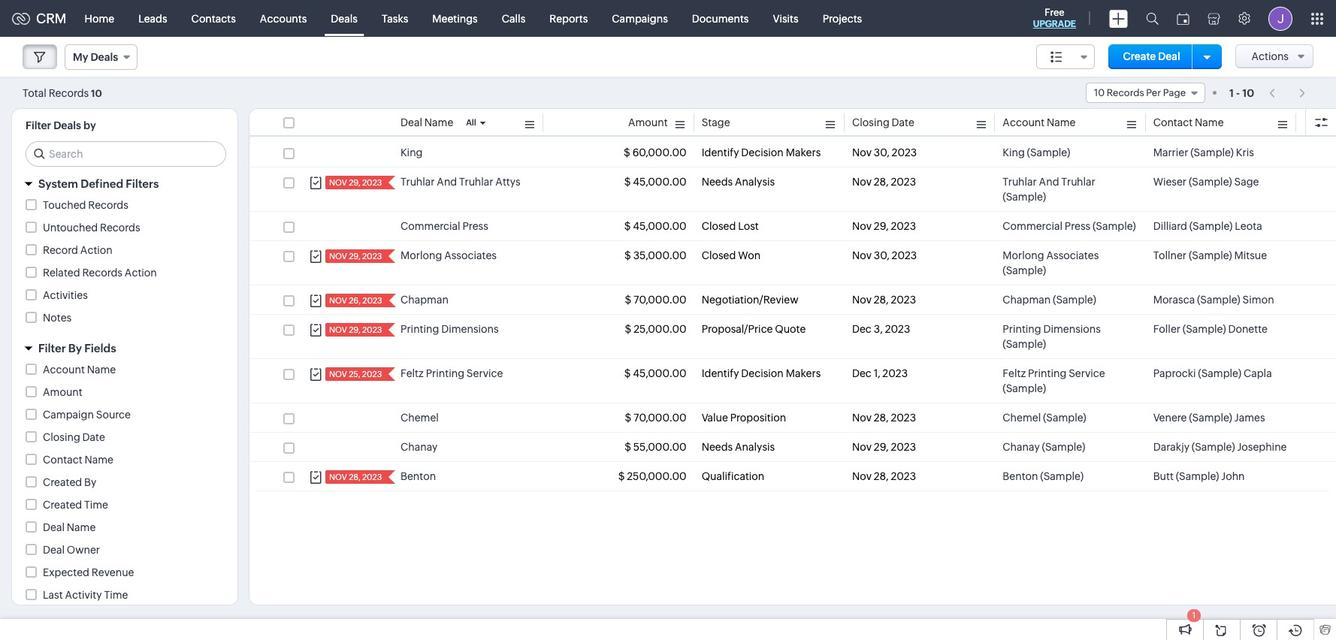 Task type: vqa. For each thing, say whether or not it's contained in the screenshot.


Task type: locate. For each thing, give the bounding box(es) containing it.
nov for chemel
[[853, 412, 872, 424]]

deals
[[331, 12, 358, 24], [91, 51, 118, 63], [54, 120, 81, 132]]

needs up closed lost
[[702, 176, 733, 188]]

(sample) down morlong associates (sample) link
[[1053, 294, 1097, 306]]

2 nov 29, 2023 link from the top
[[326, 250, 384, 263]]

45,000.00 down 60,000.00 at top
[[633, 176, 687, 188]]

1 morlong from the left
[[401, 250, 442, 262]]

morlong associates (sample) link
[[1003, 248, 1139, 278]]

(sample) up chemel (sample) link
[[1003, 383, 1047, 395]]

1 horizontal spatial 10
[[1095, 87, 1105, 98]]

0 horizontal spatial chemel
[[401, 412, 439, 424]]

3 $ 45,000.00 from the top
[[625, 368, 687, 380]]

closed left lost
[[702, 220, 736, 232]]

and
[[437, 176, 457, 188], [1040, 176, 1060, 188]]

0 vertical spatial nov 30, 2023
[[853, 147, 917, 159]]

(sample) for paprocki (sample) capla
[[1199, 368, 1242, 380]]

commercial
[[401, 220, 461, 232], [1003, 220, 1063, 232]]

$ 45,000.00 for closed lost
[[625, 220, 687, 232]]

2 45,000.00 from the top
[[633, 220, 687, 232]]

feltz for feltz printing service
[[401, 368, 424, 380]]

account name
[[1003, 117, 1076, 129], [43, 364, 116, 376]]

analysis down "proposition" at the right bottom of the page
[[735, 441, 775, 453]]

morlong inside morlong associates (sample)
[[1003, 250, 1045, 262]]

3,
[[874, 323, 883, 335]]

commercial inside commercial press link
[[401, 220, 461, 232]]

closing date
[[853, 117, 915, 129], [43, 432, 105, 444]]

calls
[[502, 12, 526, 24]]

account name down filter by fields
[[43, 364, 116, 376]]

chapman link
[[401, 292, 449, 308]]

1 vertical spatial makers
[[786, 368, 821, 380]]

decision up lost
[[742, 147, 784, 159]]

records up the filter deals by
[[49, 87, 89, 99]]

action up related records action at the left of page
[[80, 244, 113, 256]]

0 vertical spatial dec
[[853, 323, 872, 335]]

1 horizontal spatial associates
[[1047, 250, 1099, 262]]

untouched records
[[43, 222, 140, 234]]

0 vertical spatial needs analysis
[[702, 176, 775, 188]]

chemel (sample) link
[[1003, 411, 1087, 426]]

1 needs from the top
[[702, 176, 733, 188]]

records down record action
[[82, 267, 123, 279]]

documents link
[[680, 0, 761, 36]]

decision for $ 45,000.00
[[742, 368, 784, 380]]

0 vertical spatial decision
[[742, 147, 784, 159]]

(sample) inside morlong associates (sample)
[[1003, 265, 1047, 277]]

1 press from the left
[[463, 220, 489, 232]]

deal name up king link
[[401, 117, 454, 129]]

2 needs from the top
[[702, 441, 733, 453]]

contacts link
[[179, 0, 248, 36]]

created down 'created by'
[[43, 499, 82, 511]]

service down printing dimensions
[[467, 368, 503, 380]]

$ down '$ 60,000.00'
[[625, 176, 631, 188]]

2 decision from the top
[[742, 368, 784, 380]]

tollner (sample) mitsue
[[1154, 250, 1268, 262]]

2 dec from the top
[[853, 368, 872, 380]]

venere (sample) james
[[1154, 412, 1266, 424]]

1 vertical spatial closed
[[702, 250, 736, 262]]

2 identify from the top
[[702, 368, 739, 380]]

2 makers from the top
[[786, 368, 821, 380]]

created
[[43, 477, 82, 489], [43, 499, 82, 511]]

(sample) for chanay (sample)
[[1043, 441, 1086, 453]]

associates inside morlong associates (sample)
[[1047, 250, 1099, 262]]

1 vertical spatial dec
[[853, 368, 872, 380]]

tasks link
[[370, 0, 421, 36]]

0 vertical spatial nov 29, 2023
[[329, 178, 382, 187]]

chanay down chemel "link"
[[401, 441, 438, 453]]

logo image
[[12, 12, 30, 24]]

dimensions inside printing dimensions (sample)
[[1044, 323, 1101, 335]]

nov 30, 2023 for closed won
[[853, 250, 917, 262]]

related records action
[[43, 267, 157, 279]]

1 vertical spatial deals
[[91, 51, 118, 63]]

2 service from the left
[[1069, 368, 1106, 380]]

1 king from the left
[[401, 147, 423, 159]]

contact down the page
[[1154, 117, 1193, 129]]

1 vertical spatial 70,000.00
[[634, 412, 687, 424]]

needs analysis for 45,000.00
[[702, 176, 775, 188]]

touched records
[[43, 199, 128, 211]]

1 horizontal spatial closing date
[[853, 117, 915, 129]]

1 vertical spatial closing
[[43, 432, 80, 444]]

70,000.00
[[634, 294, 687, 306], [634, 412, 687, 424]]

won
[[738, 250, 761, 262]]

negotiation/review
[[702, 294, 799, 306]]

0 vertical spatial needs
[[702, 176, 733, 188]]

press up morlong associates (sample) link
[[1065, 220, 1091, 232]]

0 vertical spatial contact name
[[1154, 117, 1224, 129]]

3 45,000.00 from the top
[[633, 368, 687, 380]]

1 horizontal spatial amount
[[629, 117, 668, 129]]

2 identify decision makers from the top
[[702, 368, 821, 380]]

create deal
[[1124, 50, 1181, 62]]

morlong up chapman (sample)
[[1003, 250, 1045, 262]]

1 identify from the top
[[702, 147, 739, 159]]

1 nov 29, 2023 link from the top
[[326, 176, 384, 189]]

45,000.00 down the 25,000.00
[[633, 368, 687, 380]]

10 records per page
[[1095, 87, 1186, 98]]

benton down chanay (sample) link
[[1003, 471, 1039, 483]]

$ 70,000.00 up $ 25,000.00
[[625, 294, 687, 306]]

(sample) for tollner (sample) mitsue
[[1189, 250, 1233, 262]]

2 feltz from the left
[[1003, 368, 1026, 380]]

commercial down truhlar and truhlar (sample)
[[1003, 220, 1063, 232]]

by inside filter by fields dropdown button
[[68, 342, 82, 355]]

3 nov from the top
[[853, 220, 872, 232]]

dec left 3,
[[853, 323, 872, 335]]

(sample) down morasca (sample) simon 'link'
[[1183, 323, 1227, 335]]

service down printing dimensions (sample) link
[[1069, 368, 1106, 380]]

2 30, from the top
[[874, 250, 890, 262]]

4 nov from the top
[[853, 250, 872, 262]]

nov 29, 2023
[[853, 220, 917, 232], [853, 441, 917, 453]]

chapman inside "link"
[[1003, 294, 1051, 306]]

time down revenue
[[104, 589, 128, 601]]

calendar image
[[1177, 12, 1190, 24]]

(sample) down venere (sample) james
[[1192, 441, 1236, 453]]

(sample) up chapman (sample) "link"
[[1003, 265, 1047, 277]]

1,
[[874, 368, 881, 380]]

(sample) up 'darakjy (sample) josephine' link
[[1190, 412, 1233, 424]]

chapman down morlong associates (sample)
[[1003, 294, 1051, 306]]

by for filter
[[68, 342, 82, 355]]

profile element
[[1260, 0, 1302, 36]]

system defined filters button
[[12, 171, 238, 197]]

commercial press link
[[401, 219, 489, 234]]

1 benton from the left
[[401, 471, 436, 483]]

sage
[[1235, 176, 1260, 188]]

chanay (sample) link
[[1003, 440, 1086, 455]]

service inside feltz printing service (sample)
[[1069, 368, 1106, 380]]

2 associates from the left
[[1047, 250, 1099, 262]]

feltz inside feltz printing service link
[[401, 368, 424, 380]]

proposal/price
[[702, 323, 773, 335]]

1 feltz from the left
[[401, 368, 424, 380]]

0 vertical spatial identify decision makers
[[702, 147, 821, 159]]

identify down stage
[[702, 147, 739, 159]]

1 vertical spatial needs
[[702, 441, 733, 453]]

1 nov 29, 2023 from the top
[[329, 178, 382, 187]]

70,000.00 up '55,000.00'
[[634, 412, 687, 424]]

benton inside "benton (sample)" link
[[1003, 471, 1039, 483]]

$ left 35,000.00
[[625, 250, 631, 262]]

dimensions for printing dimensions (sample)
[[1044, 323, 1101, 335]]

0 vertical spatial closing date
[[853, 117, 915, 129]]

morlong associates
[[401, 250, 497, 262]]

identify up value
[[702, 368, 739, 380]]

paprocki (sample) capla
[[1154, 368, 1273, 380]]

4 nov from the top
[[329, 326, 347, 335]]

1 closed from the top
[[702, 220, 736, 232]]

makers for nov 30, 2023
[[786, 147, 821, 159]]

0 vertical spatial action
[[80, 244, 113, 256]]

0 horizontal spatial closing
[[43, 432, 80, 444]]

2 nov 29, 2023 from the top
[[329, 252, 382, 261]]

0 horizontal spatial benton
[[401, 471, 436, 483]]

(sample) right butt
[[1176, 471, 1220, 483]]

1 horizontal spatial action
[[125, 267, 157, 279]]

chapman for chapman
[[401, 294, 449, 306]]

dimensions up feltz printing service
[[441, 323, 499, 335]]

3 nov 29, 2023 from the top
[[329, 326, 382, 335]]

2 nov from the top
[[853, 176, 872, 188]]

1 nov from the top
[[329, 178, 347, 187]]

1 nov 30, 2023 from the top
[[853, 147, 917, 159]]

morlong down commercial press
[[401, 250, 442, 262]]

0 vertical spatial nov 29, 2023 link
[[326, 176, 384, 189]]

deal name up deal owner
[[43, 522, 96, 534]]

deal owner
[[43, 544, 100, 556]]

press
[[463, 220, 489, 232], [1065, 220, 1091, 232]]

(sample) for foller (sample) donette
[[1183, 323, 1227, 335]]

2 morlong from the left
[[1003, 250, 1045, 262]]

identify decision makers
[[702, 147, 821, 159], [702, 368, 821, 380]]

30,
[[874, 147, 890, 159], [874, 250, 890, 262]]

identify decision makers down stage
[[702, 147, 821, 159]]

morasca (sample) simon link
[[1154, 292, 1275, 308]]

filter inside dropdown button
[[38, 342, 66, 355]]

revenue
[[92, 567, 134, 579]]

commercial for commercial press
[[401, 220, 461, 232]]

10 for 1 - 10
[[1243, 87, 1255, 99]]

0 horizontal spatial press
[[463, 220, 489, 232]]

chemel for chemel
[[401, 412, 439, 424]]

nov
[[329, 178, 347, 187], [329, 252, 347, 261], [329, 296, 347, 305], [329, 326, 347, 335], [329, 370, 347, 379], [329, 473, 347, 482]]

press for commercial press (sample)
[[1065, 220, 1091, 232]]

$ 70,000.00 up $ 55,000.00
[[625, 412, 687, 424]]

nov 29, 2023 link for morlong
[[326, 250, 384, 263]]

1 vertical spatial $ 45,000.00
[[625, 220, 687, 232]]

2 created from the top
[[43, 499, 82, 511]]

10 up by
[[91, 88, 102, 99]]

accounts
[[260, 12, 307, 24]]

0 vertical spatial filter
[[26, 120, 51, 132]]

1 nov 28, 2023 from the top
[[853, 176, 917, 188]]

accounts link
[[248, 0, 319, 36]]

1 horizontal spatial closing
[[853, 117, 890, 129]]

dec left the 1,
[[853, 368, 872, 380]]

2 press from the left
[[1065, 220, 1091, 232]]

0 horizontal spatial by
[[68, 342, 82, 355]]

activities
[[43, 289, 88, 301]]

benton (sample) link
[[1003, 469, 1084, 484]]

(sample) for darakjy (sample) josephine
[[1192, 441, 1236, 453]]

navigation
[[1262, 82, 1314, 104]]

nov for printing
[[329, 326, 347, 335]]

$ for benton
[[618, 471, 625, 483]]

1 vertical spatial action
[[125, 267, 157, 279]]

contact name
[[1154, 117, 1224, 129], [43, 454, 113, 466]]

1 horizontal spatial deals
[[91, 51, 118, 63]]

dilliard (sample) leota link
[[1154, 219, 1263, 234]]

1 needs analysis from the top
[[702, 176, 775, 188]]

2 chapman from the left
[[1003, 294, 1051, 306]]

king up truhlar and truhlar attys link
[[401, 147, 423, 159]]

1 dec from the top
[[853, 323, 872, 335]]

chapman up printing dimensions
[[401, 294, 449, 306]]

and for (sample)
[[1040, 176, 1060, 188]]

1 vertical spatial nov 29, 2023 link
[[326, 250, 384, 263]]

2 analysis from the top
[[735, 441, 775, 453]]

needs for 55,000.00
[[702, 441, 733, 453]]

1 70,000.00 from the top
[[634, 294, 687, 306]]

1 and from the left
[[437, 176, 457, 188]]

$ up $ 35,000.00
[[625, 220, 631, 232]]

5 nov from the top
[[853, 294, 872, 306]]

(sample)
[[1028, 147, 1071, 159], [1191, 147, 1235, 159], [1189, 176, 1233, 188], [1003, 191, 1047, 203], [1093, 220, 1137, 232], [1190, 220, 1233, 232], [1189, 250, 1233, 262], [1003, 265, 1047, 277], [1053, 294, 1097, 306], [1198, 294, 1241, 306], [1183, 323, 1227, 335], [1003, 338, 1047, 350], [1199, 368, 1242, 380], [1003, 383, 1047, 395], [1044, 412, 1087, 424], [1190, 412, 1233, 424], [1043, 441, 1086, 453], [1192, 441, 1236, 453], [1041, 471, 1084, 483], [1176, 471, 1220, 483]]

45,000.00 up 35,000.00
[[633, 220, 687, 232]]

documents
[[692, 12, 749, 24]]

time down 'created by'
[[84, 499, 108, 511]]

nov for truhlar
[[329, 178, 347, 187]]

create menu image
[[1110, 9, 1129, 27]]

row group
[[250, 138, 1337, 492]]

6 nov from the top
[[329, 473, 347, 482]]

2 vertical spatial nov 29, 2023 link
[[326, 323, 384, 337]]

truhlar down king link
[[401, 176, 435, 188]]

29, for printing dimensions
[[349, 326, 361, 335]]

associates inside 'link'
[[444, 250, 497, 262]]

chanay up benton (sample)
[[1003, 441, 1040, 453]]

associates down commercial press (sample)
[[1047, 250, 1099, 262]]

records left per
[[1107, 87, 1145, 98]]

1 horizontal spatial account
[[1003, 117, 1045, 129]]

printing down printing dimensions
[[426, 368, 465, 380]]

1 service from the left
[[467, 368, 503, 380]]

account
[[1003, 117, 1045, 129], [43, 364, 85, 376]]

1 decision from the top
[[742, 147, 784, 159]]

2 nov 30, 2023 from the top
[[853, 250, 917, 262]]

2 vertical spatial deals
[[54, 120, 81, 132]]

0 horizontal spatial associates
[[444, 250, 497, 262]]

nov for truhlar
[[853, 176, 872, 188]]

1 horizontal spatial chapman
[[1003, 294, 1051, 306]]

1 vertical spatial decision
[[742, 368, 784, 380]]

service
[[467, 368, 503, 380], [1069, 368, 1106, 380]]

james
[[1235, 412, 1266, 424]]

2 vertical spatial nov 29, 2023
[[329, 326, 382, 335]]

analysis for $ 45,000.00
[[735, 176, 775, 188]]

1 vertical spatial date
[[82, 432, 105, 444]]

makers for dec 1, 2023
[[786, 368, 821, 380]]

morlong inside 'link'
[[401, 250, 442, 262]]

1 horizontal spatial account name
[[1003, 117, 1076, 129]]

10 for total records 10
[[91, 88, 102, 99]]

$ up $ 25,000.00
[[625, 294, 632, 306]]

0 horizontal spatial and
[[437, 176, 457, 188]]

commercial up morlong associates 'link'
[[401, 220, 461, 232]]

printing down chapman (sample) "link"
[[1003, 323, 1042, 335]]

1 45,000.00 from the top
[[633, 176, 687, 188]]

1 chanay from the left
[[401, 441, 438, 453]]

closed for closed won
[[702, 250, 736, 262]]

nov 28, 2023 for negotiation/review
[[853, 294, 917, 306]]

1 vertical spatial deal name
[[43, 522, 96, 534]]

0 horizontal spatial king
[[401, 147, 423, 159]]

deals right "my"
[[91, 51, 118, 63]]

1 vertical spatial by
[[84, 477, 96, 489]]

contact
[[1154, 117, 1193, 129], [43, 454, 82, 466]]

printing dimensions (sample) link
[[1003, 322, 1139, 352]]

1 vertical spatial nov 29, 2023
[[329, 252, 382, 261]]

0 vertical spatial deals
[[331, 12, 358, 24]]

2 and from the left
[[1040, 176, 1060, 188]]

$ 45,000.00 up $ 35,000.00
[[625, 220, 687, 232]]

reports link
[[538, 0, 600, 36]]

created up created time
[[43, 477, 82, 489]]

1 commercial from the left
[[401, 220, 461, 232]]

records inside field
[[1107, 87, 1145, 98]]

account up king (sample)
[[1003, 117, 1045, 129]]

deal inside button
[[1159, 50, 1181, 62]]

1 created from the top
[[43, 477, 82, 489]]

(sample) down chemel (sample)
[[1043, 441, 1086, 453]]

(sample) inside 'link'
[[1198, 294, 1241, 306]]

1 vertical spatial 1
[[1193, 611, 1196, 620]]

darakjy (sample) josephine
[[1154, 441, 1288, 453]]

0 horizontal spatial feltz
[[401, 368, 424, 380]]

0 vertical spatial time
[[84, 499, 108, 511]]

filter down the notes
[[38, 342, 66, 355]]

1 chapman from the left
[[401, 294, 449, 306]]

analysis up lost
[[735, 176, 775, 188]]

king link
[[401, 145, 423, 160]]

(sample) for wieser (sample) sage
[[1189, 176, 1233, 188]]

1 horizontal spatial deal name
[[401, 117, 454, 129]]

printing inside feltz printing service (sample)
[[1028, 368, 1067, 380]]

time
[[84, 499, 108, 511], [104, 589, 128, 601]]

truhlar left "attys"
[[459, 176, 494, 188]]

dec
[[853, 323, 872, 335], [853, 368, 872, 380]]

feltz printing service link
[[401, 366, 503, 381]]

deals for my deals
[[91, 51, 118, 63]]

1 associates from the left
[[444, 250, 497, 262]]

feltz
[[401, 368, 424, 380], [1003, 368, 1026, 380]]

1 horizontal spatial morlong
[[1003, 250, 1045, 262]]

truhlar and truhlar attys link
[[401, 174, 521, 189]]

1 identify decision makers from the top
[[702, 147, 821, 159]]

55,000.00
[[634, 441, 687, 453]]

name up "owner"
[[67, 522, 96, 534]]

created by
[[43, 477, 96, 489]]

2 king from the left
[[1003, 147, 1025, 159]]

(sample) down king (sample) link
[[1003, 191, 1047, 203]]

5 nov from the top
[[329, 370, 347, 379]]

2 $ 70,000.00 from the top
[[625, 412, 687, 424]]

$ 250,000.00
[[618, 471, 687, 483]]

(sample) down marrier (sample) kris at the top right of the page
[[1189, 176, 1233, 188]]

0 vertical spatial contact
[[1154, 117, 1193, 129]]

nov 28, 2023 for needs analysis
[[853, 176, 917, 188]]

1 horizontal spatial by
[[84, 477, 96, 489]]

29, for morlong associates
[[349, 252, 361, 261]]

(sample) up foller (sample) donette
[[1198, 294, 1241, 306]]

0 horizontal spatial commercial
[[401, 220, 461, 232]]

chemel up chanay (sample)
[[1003, 412, 1041, 424]]

dimensions
[[441, 323, 499, 335], [1044, 323, 1101, 335]]

chemel (sample)
[[1003, 412, 1087, 424]]

printing down the chapman link
[[401, 323, 439, 335]]

2 needs analysis from the top
[[702, 441, 775, 453]]

action
[[80, 244, 113, 256], [125, 267, 157, 279]]

10 inside total records 10
[[91, 88, 102, 99]]

My Deals field
[[65, 44, 138, 70]]

(sample) for butt (sample) john
[[1176, 471, 1220, 483]]

contact up 'created by'
[[43, 454, 82, 466]]

10 Records Per Page field
[[1086, 83, 1206, 103]]

truhlar down king (sample) link
[[1003, 176, 1037, 188]]

filter down total
[[26, 120, 51, 132]]

1 horizontal spatial date
[[892, 117, 915, 129]]

1 $ 70,000.00 from the top
[[625, 294, 687, 306]]

records down touched records
[[100, 222, 140, 234]]

30, for closed won
[[874, 250, 890, 262]]

2 vertical spatial 45,000.00
[[633, 368, 687, 380]]

nov for commercial
[[853, 220, 872, 232]]

and down king (sample)
[[1040, 176, 1060, 188]]

0 horizontal spatial date
[[82, 432, 105, 444]]

0 horizontal spatial contact name
[[43, 454, 113, 466]]

1 horizontal spatial 1
[[1230, 87, 1235, 99]]

0 vertical spatial deal name
[[401, 117, 454, 129]]

1 vertical spatial 45,000.00
[[633, 220, 687, 232]]

account name up king (sample)
[[1003, 117, 1076, 129]]

records down the 'defined'
[[88, 199, 128, 211]]

1 dimensions from the left
[[441, 323, 499, 335]]

1 nov from the top
[[853, 147, 872, 159]]

2 chanay from the left
[[1003, 441, 1040, 453]]

3 nov 28, 2023 from the top
[[853, 412, 917, 424]]

by left fields
[[68, 342, 82, 355]]

needs analysis
[[702, 176, 775, 188], [702, 441, 775, 453]]

truhlar up commercial press (sample)
[[1062, 176, 1096, 188]]

filter for filter by fields
[[38, 342, 66, 355]]

contact name up 'created by'
[[43, 454, 113, 466]]

$ up $ 55,000.00
[[625, 412, 632, 424]]

2 chemel from the left
[[1003, 412, 1041, 424]]

2 nov from the top
[[329, 252, 347, 261]]

nov for chapman
[[853, 294, 872, 306]]

2 dimensions from the left
[[1044, 323, 1101, 335]]

1 $ 45,000.00 from the top
[[625, 176, 687, 188]]

7 nov from the top
[[853, 441, 872, 453]]

0 horizontal spatial 10
[[91, 88, 102, 99]]

record
[[43, 244, 78, 256]]

2023 inside nov 25, 2023 link
[[362, 370, 382, 379]]

1 horizontal spatial service
[[1069, 368, 1106, 380]]

dimensions inside 'printing dimensions' link
[[441, 323, 499, 335]]

10
[[1243, 87, 1255, 99], [1095, 87, 1105, 98], [91, 88, 102, 99]]

chapman for chapman (sample)
[[1003, 294, 1051, 306]]

35,000.00
[[634, 250, 687, 262]]

by
[[83, 120, 96, 132]]

1 vertical spatial amount
[[43, 386, 82, 398]]

0 vertical spatial 70,000.00
[[634, 294, 687, 306]]

25,000.00
[[634, 323, 687, 335]]

by
[[68, 342, 82, 355], [84, 477, 96, 489]]

$ for king
[[624, 147, 631, 159]]

$ for morlong associates
[[625, 250, 631, 262]]

feltz inside feltz printing service (sample)
[[1003, 368, 1026, 380]]

0 vertical spatial $ 70,000.00
[[625, 294, 687, 306]]

1 vertical spatial needs analysis
[[702, 441, 775, 453]]

press up morlong associates 'link'
[[463, 220, 489, 232]]

filter for filter deals by
[[26, 120, 51, 132]]

0 vertical spatial nov 29, 2023
[[853, 220, 917, 232]]

1 vertical spatial identify decision makers
[[702, 368, 821, 380]]

nov 26, 2023 link
[[326, 294, 384, 308]]

1 vertical spatial nov 30, 2023
[[853, 250, 917, 262]]

nov 30, 2023 for identify decision makers
[[853, 147, 917, 159]]

1 horizontal spatial benton
[[1003, 471, 1039, 483]]

1 vertical spatial created
[[43, 499, 82, 511]]

1 nov 29, 2023 from the top
[[853, 220, 917, 232]]

feltz down printing dimensions (sample)
[[1003, 368, 1026, 380]]

feltz printing service (sample)
[[1003, 368, 1106, 395]]

(sample) up wieser (sample) sage
[[1191, 147, 1235, 159]]

$ for chemel
[[625, 412, 632, 424]]

morlong for morlong associates (sample)
[[1003, 250, 1045, 262]]

identify for 45,000.00
[[702, 368, 739, 380]]

morlong associates (sample)
[[1003, 250, 1099, 277]]

commercial inside commercial press (sample) link
[[1003, 220, 1063, 232]]

1 makers from the top
[[786, 147, 821, 159]]

30, for identify decision makers
[[874, 147, 890, 159]]

0 horizontal spatial chanay
[[401, 441, 438, 453]]

identify decision makers for 60,000.00
[[702, 147, 821, 159]]

1 analysis from the top
[[735, 176, 775, 188]]

by up created time
[[84, 477, 96, 489]]

0 horizontal spatial dimensions
[[441, 323, 499, 335]]

1 vertical spatial closing date
[[43, 432, 105, 444]]

2 commercial from the left
[[1003, 220, 1063, 232]]

2 nov 28, 2023 from the top
[[853, 294, 917, 306]]

$ left 60,000.00 at top
[[624, 147, 631, 159]]

reports
[[550, 12, 588, 24]]

nov 25, 2023 link
[[326, 368, 384, 381]]

identify decision makers for 45,000.00
[[702, 368, 821, 380]]

2 nov 29, 2023 from the top
[[853, 441, 917, 453]]

2 $ 45,000.00 from the top
[[625, 220, 687, 232]]

0 vertical spatial $ 45,000.00
[[625, 176, 687, 188]]

8 nov from the top
[[853, 471, 872, 483]]

$ left '55,000.00'
[[625, 441, 632, 453]]

chanay for chanay (sample)
[[1003, 441, 1040, 453]]

and inside truhlar and truhlar (sample)
[[1040, 176, 1060, 188]]

1 horizontal spatial feltz
[[1003, 368, 1026, 380]]

2 horizontal spatial 10
[[1243, 87, 1255, 99]]

0 horizontal spatial closing date
[[43, 432, 105, 444]]

(sample) up truhlar and truhlar (sample)
[[1028, 147, 1071, 159]]

1 vertical spatial identify
[[702, 368, 739, 380]]

1 30, from the top
[[874, 147, 890, 159]]

chanay for chanay
[[401, 441, 438, 453]]

2 70,000.00 from the top
[[634, 412, 687, 424]]

nov 28, 2023 for qualification
[[853, 471, 917, 483]]

1 horizontal spatial chemel
[[1003, 412, 1041, 424]]

1 chemel from the left
[[401, 412, 439, 424]]

deals inside field
[[91, 51, 118, 63]]

4 nov 28, 2023 from the top
[[853, 471, 917, 483]]

(sample) for venere (sample) james
[[1190, 412, 1233, 424]]

benton down the chanay link
[[401, 471, 436, 483]]

nov for king
[[853, 147, 872, 159]]

2 benton from the left
[[1003, 471, 1039, 483]]

and for attys
[[437, 176, 457, 188]]

touched
[[43, 199, 86, 211]]

action down untouched records
[[125, 267, 157, 279]]

nov for chanay
[[853, 441, 872, 453]]

0 vertical spatial makers
[[786, 147, 821, 159]]

needs analysis up closed lost
[[702, 176, 775, 188]]

0 vertical spatial analysis
[[735, 176, 775, 188]]

dimensions down chapman (sample)
[[1044, 323, 1101, 335]]

closed left won
[[702, 250, 736, 262]]

1 for 1
[[1193, 611, 1196, 620]]

proposal/price quote
[[702, 323, 806, 335]]

dec for dec 3, 2023
[[853, 323, 872, 335]]

1 horizontal spatial king
[[1003, 147, 1025, 159]]

2 vertical spatial $ 45,000.00
[[625, 368, 687, 380]]

nov 30, 2023
[[853, 147, 917, 159], [853, 250, 917, 262]]

3 nov 29, 2023 link from the top
[[326, 323, 384, 337]]

0 horizontal spatial service
[[467, 368, 503, 380]]

chemel
[[401, 412, 439, 424], [1003, 412, 1041, 424]]

1 horizontal spatial and
[[1040, 176, 1060, 188]]

3 nov from the top
[[329, 296, 347, 305]]

dec for dec 1, 2023
[[853, 368, 872, 380]]

$ 45,000.00 down '$ 60,000.00'
[[625, 176, 687, 188]]

None field
[[1037, 44, 1095, 69]]

2 closed from the top
[[702, 250, 736, 262]]

0 vertical spatial 1
[[1230, 87, 1235, 99]]

0 vertical spatial identify
[[702, 147, 739, 159]]

6 nov from the top
[[853, 412, 872, 424]]

1 vertical spatial time
[[104, 589, 128, 601]]



Task type: describe. For each thing, give the bounding box(es) containing it.
$ 70,000.00 for negotiation/review
[[625, 294, 687, 306]]

Search text field
[[26, 142, 226, 166]]

26,
[[349, 296, 361, 305]]

commercial press (sample)
[[1003, 220, 1137, 232]]

25,
[[349, 370, 361, 379]]

nov 28, 2023
[[329, 473, 382, 482]]

source
[[96, 409, 131, 421]]

benton (sample)
[[1003, 471, 1084, 483]]

visits link
[[761, 0, 811, 36]]

benton for benton (sample)
[[1003, 471, 1039, 483]]

campaigns
[[612, 12, 668, 24]]

notes
[[43, 312, 72, 324]]

total
[[23, 87, 46, 99]]

created for created time
[[43, 499, 82, 511]]

josephine
[[1238, 441, 1288, 453]]

nov for benton
[[853, 471, 872, 483]]

feltz for feltz printing service (sample)
[[1003, 368, 1026, 380]]

45,000.00 for needs
[[633, 176, 687, 188]]

$ 45,000.00 for identify decision makers
[[625, 368, 687, 380]]

search image
[[1147, 12, 1159, 25]]

name down fields
[[87, 364, 116, 376]]

28, for value proposition
[[874, 412, 889, 424]]

defined
[[81, 177, 123, 190]]

leads link
[[126, 0, 179, 36]]

system defined filters
[[38, 177, 159, 190]]

related
[[43, 267, 80, 279]]

nov 29, 2023 for truhlar and truhlar attys
[[329, 178, 382, 187]]

28, for negotiation/review
[[874, 294, 889, 306]]

profile image
[[1269, 6, 1293, 30]]

chemel for chemel (sample)
[[1003, 412, 1041, 424]]

foller (sample) donette link
[[1154, 322, 1268, 337]]

$ for truhlar and truhlar attys
[[625, 176, 631, 188]]

(sample) inside truhlar and truhlar (sample)
[[1003, 191, 1047, 203]]

printing inside printing dimensions (sample)
[[1003, 323, 1042, 335]]

benton for benton
[[401, 471, 436, 483]]

2023 inside nov 26, 2023 link
[[363, 296, 382, 305]]

0 vertical spatial account name
[[1003, 117, 1076, 129]]

1 vertical spatial contact
[[43, 454, 82, 466]]

nov 28, 2023 for value proposition
[[853, 412, 917, 424]]

home link
[[73, 0, 126, 36]]

0 vertical spatial account
[[1003, 117, 1045, 129]]

$ for chapman
[[625, 294, 632, 306]]

closed lost
[[702, 220, 759, 232]]

$ for printing dimensions
[[625, 323, 632, 335]]

(sample) for king (sample)
[[1028, 147, 1071, 159]]

3 truhlar from the left
[[1003, 176, 1037, 188]]

name up marrier (sample) kris link
[[1196, 117, 1224, 129]]

0 horizontal spatial action
[[80, 244, 113, 256]]

associates for morlong associates
[[444, 250, 497, 262]]

nov 29, 2023 for needs analysis
[[853, 441, 917, 453]]

feltz printing service
[[401, 368, 503, 380]]

total records 10
[[23, 87, 102, 99]]

0 horizontal spatial deal name
[[43, 522, 96, 534]]

projects
[[823, 12, 863, 24]]

commercial for commercial press (sample)
[[1003, 220, 1063, 232]]

contacts
[[191, 12, 236, 24]]

visits
[[773, 12, 799, 24]]

leota
[[1236, 220, 1263, 232]]

deal up king link
[[401, 117, 423, 129]]

records for total
[[49, 87, 89, 99]]

name up king (sample)
[[1047, 117, 1076, 129]]

nov for morlong
[[853, 250, 872, 262]]

2023 inside the nov 28, 2023 link
[[362, 473, 382, 482]]

meetings
[[433, 12, 478, 24]]

venere
[[1154, 412, 1188, 424]]

created for created by
[[43, 477, 82, 489]]

29, for truhlar and truhlar attys
[[349, 178, 361, 187]]

create deal button
[[1109, 44, 1196, 69]]

system
[[38, 177, 78, 190]]

(sample) left dilliard
[[1093, 220, 1137, 232]]

printing dimensions
[[401, 323, 499, 335]]

create
[[1124, 50, 1157, 62]]

nov for morlong
[[329, 252, 347, 261]]

printing inside 'printing dimensions' link
[[401, 323, 439, 335]]

analysis for $ 55,000.00
[[735, 441, 775, 453]]

marrier (sample) kris link
[[1154, 145, 1255, 160]]

my deals
[[73, 51, 118, 63]]

1 truhlar from the left
[[401, 176, 435, 188]]

0 vertical spatial closing
[[853, 117, 890, 129]]

nov 29, 2023 for printing dimensions
[[329, 326, 382, 335]]

$ 25,000.00
[[625, 323, 687, 335]]

campaign
[[43, 409, 94, 421]]

activity
[[65, 589, 102, 601]]

last activity time
[[43, 589, 128, 601]]

donette
[[1229, 323, 1268, 335]]

wieser (sample) sage
[[1154, 176, 1260, 188]]

28, for needs analysis
[[874, 176, 889, 188]]

value
[[702, 412, 728, 424]]

closed for closed lost
[[702, 220, 736, 232]]

chanay link
[[401, 440, 438, 455]]

stage
[[702, 117, 730, 129]]

0 horizontal spatial account name
[[43, 364, 116, 376]]

nov for feltz
[[329, 370, 347, 379]]

foller
[[1154, 323, 1181, 335]]

nov 29, 2023 for morlong associates
[[329, 252, 382, 261]]

identify for 60,000.00
[[702, 147, 739, 159]]

search element
[[1138, 0, 1168, 37]]

1 - 10
[[1230, 87, 1255, 99]]

10 inside field
[[1095, 87, 1105, 98]]

$ for chanay
[[625, 441, 632, 453]]

butt (sample) john link
[[1154, 469, 1246, 484]]

nov 29, 2023 link for printing
[[326, 323, 384, 337]]

upgrade
[[1034, 19, 1077, 29]]

service for feltz printing service (sample)
[[1069, 368, 1106, 380]]

45,000.00 for identify
[[633, 368, 687, 380]]

$ 70,000.00 for value proposition
[[625, 412, 687, 424]]

associates for morlong associates (sample)
[[1047, 250, 1099, 262]]

0 vertical spatial date
[[892, 117, 915, 129]]

printing inside feltz printing service link
[[426, 368, 465, 380]]

value proposition
[[702, 412, 787, 424]]

deal up expected
[[43, 544, 65, 556]]

press for commercial press
[[463, 220, 489, 232]]

king (sample) link
[[1003, 145, 1071, 160]]

chemel link
[[401, 411, 439, 426]]

nov 26, 2023
[[329, 296, 382, 305]]

size image
[[1051, 50, 1063, 64]]

chapman (sample) link
[[1003, 292, 1097, 308]]

0 horizontal spatial amount
[[43, 386, 82, 398]]

records for touched
[[88, 199, 128, 211]]

attys
[[496, 176, 521, 188]]

1 horizontal spatial contact name
[[1154, 117, 1224, 129]]

2 horizontal spatial deals
[[331, 12, 358, 24]]

created time
[[43, 499, 108, 511]]

create menu element
[[1101, 0, 1138, 36]]

last
[[43, 589, 63, 601]]

decision for $ 60,000.00
[[742, 147, 784, 159]]

70,000.00 for value proposition
[[634, 412, 687, 424]]

free upgrade
[[1034, 7, 1077, 29]]

(sample) inside feltz printing service (sample)
[[1003, 383, 1047, 395]]

0 vertical spatial amount
[[629, 117, 668, 129]]

proposition
[[731, 412, 787, 424]]

dec 3, 2023
[[853, 323, 911, 335]]

nov 29, 2023 for closed lost
[[853, 220, 917, 232]]

kris
[[1237, 147, 1255, 159]]

$ 55,000.00
[[625, 441, 687, 453]]

truhlar and truhlar (sample) link
[[1003, 174, 1139, 205]]

campaigns link
[[600, 0, 680, 36]]

morlong for morlong associates
[[401, 250, 442, 262]]

marrier
[[1154, 147, 1189, 159]]

(sample) inside printing dimensions (sample)
[[1003, 338, 1047, 350]]

truhlar and truhlar attys
[[401, 176, 521, 188]]

0 horizontal spatial account
[[43, 364, 85, 376]]

4 truhlar from the left
[[1062, 176, 1096, 188]]

(sample) for morasca (sample) simon
[[1198, 294, 1241, 306]]

records for related
[[82, 267, 123, 279]]

all
[[466, 118, 476, 127]]

service for feltz printing service
[[467, 368, 503, 380]]

dimensions for printing dimensions
[[441, 323, 499, 335]]

2 truhlar from the left
[[459, 176, 494, 188]]

$ 45,000.00 for needs analysis
[[625, 176, 687, 188]]

filters
[[126, 177, 159, 190]]

deal up deal owner
[[43, 522, 65, 534]]

needs analysis for 55,000.00
[[702, 441, 775, 453]]

commercial press
[[401, 220, 489, 232]]

name left all
[[425, 117, 454, 129]]

chapman (sample)
[[1003, 294, 1097, 306]]

28, for qualification
[[874, 471, 889, 483]]

(sample) for chemel (sample)
[[1044, 412, 1087, 424]]

crm link
[[12, 11, 67, 26]]

paprocki
[[1154, 368, 1197, 380]]

$ for feltz printing service
[[625, 368, 631, 380]]

1 vertical spatial contact name
[[43, 454, 113, 466]]

70,000.00 for negotiation/review
[[634, 294, 687, 306]]

filter deals by
[[26, 120, 96, 132]]

records for 10
[[1107, 87, 1145, 98]]

qualification
[[702, 471, 765, 483]]

filter by fields button
[[12, 335, 238, 362]]

1 horizontal spatial contact
[[1154, 117, 1193, 129]]

row group containing king
[[250, 138, 1337, 492]]

per
[[1147, 87, 1162, 98]]

(sample) for benton (sample)
[[1041, 471, 1084, 483]]

record action
[[43, 244, 113, 256]]

(sample) for dilliard (sample) leota
[[1190, 220, 1233, 232]]

king for king
[[401, 147, 423, 159]]

name up 'created by'
[[85, 454, 113, 466]]

(sample) for marrier (sample) kris
[[1191, 147, 1235, 159]]

quote
[[775, 323, 806, 335]]

john
[[1222, 471, 1246, 483]]

truhlar and truhlar (sample)
[[1003, 176, 1096, 203]]

$ for commercial press
[[625, 220, 631, 232]]

page
[[1164, 87, 1186, 98]]

king for king (sample)
[[1003, 147, 1025, 159]]

benton link
[[401, 469, 436, 484]]



